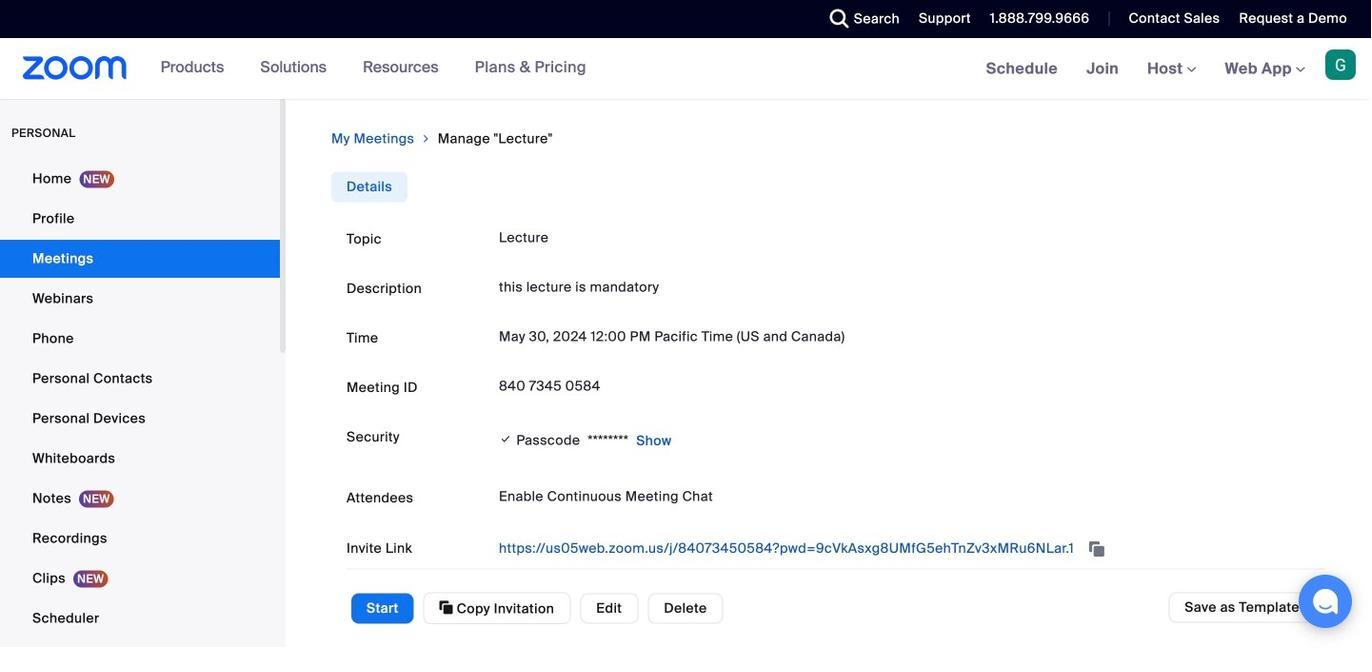 Task type: locate. For each thing, give the bounding box(es) containing it.
profile picture image
[[1326, 50, 1357, 80]]

application
[[499, 534, 1311, 564]]

right image
[[420, 130, 432, 149]]

banner
[[0, 38, 1372, 101]]

zoom logo image
[[23, 56, 127, 80]]

open chat image
[[1313, 589, 1339, 615]]

tab
[[332, 172, 408, 202]]

add to outlook calendar (.ics) image
[[680, 590, 699, 609]]

copy image
[[440, 600, 453, 617]]

btn image
[[902, 590, 921, 609]]



Task type: describe. For each thing, give the bounding box(es) containing it.
meetings navigation
[[972, 38, 1372, 101]]

manage my meeting tab control tab list
[[332, 172, 408, 202]]

manage lecture navigation
[[332, 130, 1326, 149]]

add to google calendar image
[[499, 590, 518, 609]]

checked image
[[499, 430, 513, 449]]

personal menu menu
[[0, 160, 280, 648]]

product information navigation
[[127, 38, 601, 99]]



